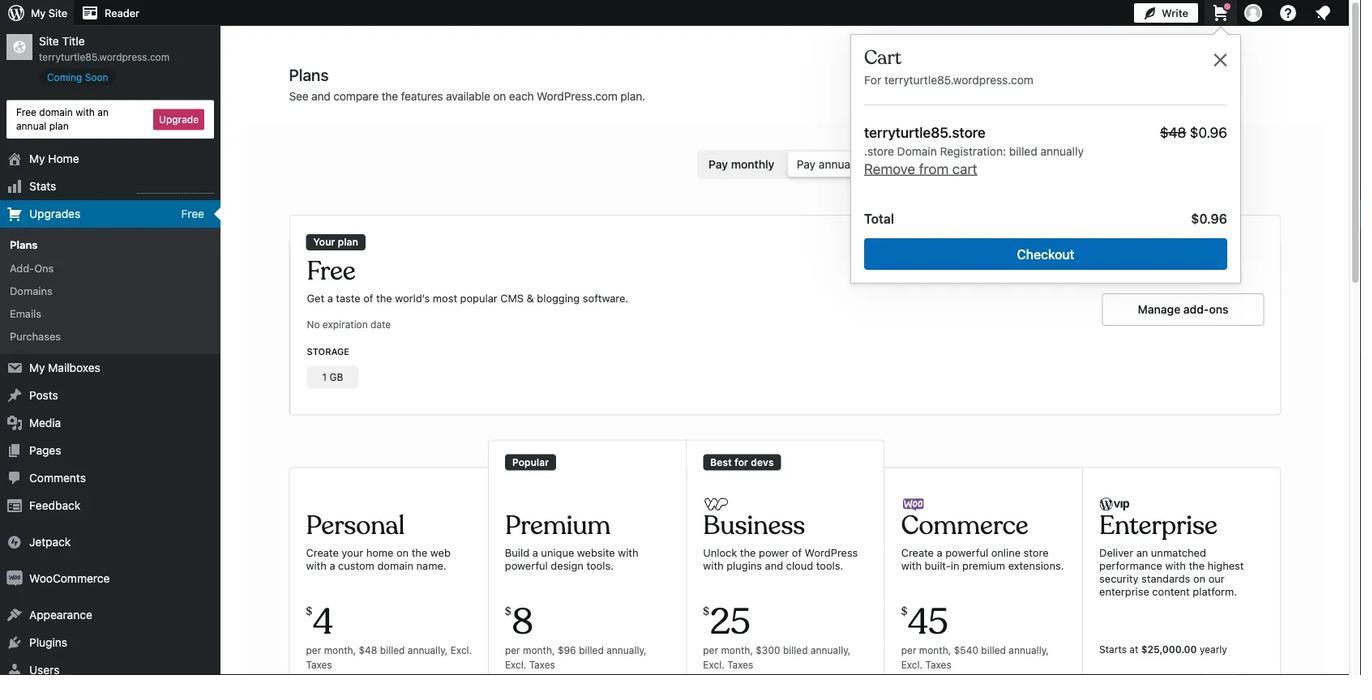 Task type: vqa. For each thing, say whether or not it's contained in the screenshot.
THE HIGHEST
yes



Task type: locate. For each thing, give the bounding box(es) containing it.
wordpress
[[805, 546, 858, 558]]

per for per month, $540 billed annually, excl. taxes
[[901, 645, 917, 656]]

a
[[327, 292, 333, 304], [532, 546, 538, 558], [937, 546, 943, 558], [330, 559, 335, 571]]

0 vertical spatial $48
[[1160, 124, 1186, 140]]

the inside the unlock the power of wordpress with plugins and cloud tools.
[[740, 546, 756, 558]]

with inside create your home on the web with a custom domain name.
[[306, 559, 327, 571]]

1 vertical spatial domain
[[377, 559, 414, 571]]

on left "each"
[[493, 90, 506, 103]]

the left features
[[382, 90, 398, 103]]

4 taxes from the left
[[926, 659, 952, 671]]

0 horizontal spatial pay
[[709, 158, 728, 171]]

taxes inside per month, $540 billed annually, excl. taxes
[[926, 659, 952, 671]]

powerful inside build a unique website with powerful design tools.
[[505, 559, 548, 571]]

store
[[1024, 546, 1049, 558]]

1 taxes from the left
[[306, 659, 332, 671]]

img image for woocommerce
[[6, 571, 23, 587]]

1 vertical spatial on
[[397, 546, 409, 558]]

$ left 45
[[901, 604, 908, 619]]

0 vertical spatial domain
[[39, 107, 73, 118]]

month,
[[324, 645, 356, 656], [523, 645, 555, 656], [721, 645, 753, 656], [919, 645, 951, 656]]

1 horizontal spatial and
[[765, 559, 783, 571]]

$96
[[558, 645, 576, 656]]

plans for plans see and compare the features available on each wordpress.com plan.
[[289, 65, 329, 84]]

woocommerce link
[[0, 565, 221, 593]]

2 vertical spatial my
[[29, 361, 45, 375]]

remove
[[864, 160, 916, 177]]

1 horizontal spatial terryturtle85.wordpress.com
[[885, 73, 1034, 86]]

annually,
[[408, 645, 448, 656], [607, 645, 647, 656], [811, 645, 851, 656], [1009, 645, 1049, 656]]

2 vertical spatial free
[[307, 255, 356, 288]]

1 horizontal spatial of
[[792, 546, 802, 558]]

the inside create your home on the web with a custom domain name.
[[412, 546, 428, 558]]

of inside 'your plan free get a taste of the world's most popular cms & blogging software.'
[[363, 292, 373, 304]]

$0.96 inside $48 $0.96 .store domain registration : billed annually remove from cart
[[1190, 124, 1228, 140]]

0 horizontal spatial create
[[306, 546, 339, 558]]

and right the see
[[311, 90, 331, 103]]

my for my site
[[31, 7, 46, 19]]

purchases link
[[0, 325, 221, 348]]

site left the title
[[39, 34, 59, 48]]

of inside the unlock the power of wordpress with plugins and cloud tools.
[[792, 546, 802, 558]]

create left your
[[306, 546, 339, 558]]

domain down home
[[377, 559, 414, 571]]

annual plan
[[16, 120, 69, 132]]

2 create from the left
[[901, 546, 934, 558]]

security
[[1100, 572, 1139, 584]]

wpvip logo image
[[1100, 497, 1130, 511]]

4 annually, from the left
[[1009, 645, 1049, 656]]

my mailboxes
[[29, 361, 100, 375]]

monthly
[[731, 158, 775, 171]]

an down soon
[[98, 107, 109, 118]]

cart tooltip
[[842, 26, 1241, 284]]

a right build
[[532, 546, 538, 558]]

plans up the see
[[289, 65, 329, 84]]

$25,000.00
[[1141, 644, 1197, 655]]

powerful up in
[[946, 546, 989, 558]]

annually left .store
[[819, 157, 862, 171]]

free down highest hourly views 0 image
[[181, 207, 204, 221]]

billed right "$96"
[[579, 645, 604, 656]]

excl. inside per month, $540 billed annually, excl. taxes
[[901, 659, 923, 671]]

$ inside $ 25
[[703, 604, 709, 619]]

and inside plans see and compare the features available on each wordpress.com plan.
[[311, 90, 331, 103]]

manage add-ons
[[1138, 303, 1229, 316]]

per month, $300 billed annually, excl. taxes
[[703, 645, 851, 671]]

1 per from the left
[[306, 645, 321, 656]]

0 horizontal spatial of
[[363, 292, 373, 304]]

plans up "add-"
[[10, 239, 38, 251]]

2 horizontal spatial free
[[307, 255, 356, 288]]

a left custom
[[330, 559, 335, 571]]

1 horizontal spatial create
[[901, 546, 934, 558]]

my left reader 'link' at the left
[[31, 7, 46, 19]]

0 horizontal spatial terryturtle85.wordpress.com
[[39, 51, 170, 63]]

per inside per month, $48 billed annually, excl. taxes
[[306, 645, 321, 656]]

powerful inside create a powerful online store with built-in premium extensions.
[[946, 546, 989, 558]]

with inside 'deliver an unmatched performance with the highest security standards on our enterprise content platform.'
[[1166, 559, 1186, 571]]

annually, for per month, $96 billed annually, excl. taxes
[[607, 645, 647, 656]]

time image
[[1353, 62, 1361, 77]]

create up built-
[[901, 546, 934, 558]]

annually, inside per month, $300 billed annually, excl. taxes
[[811, 645, 851, 656]]

annually, inside per month, $540 billed annually, excl. taxes
[[1009, 645, 1049, 656]]

1 vertical spatial img image
[[6, 571, 23, 587]]

0 vertical spatial on
[[493, 90, 506, 103]]

with right website
[[618, 546, 639, 558]]

1 $ from the left
[[306, 604, 312, 619]]

0 horizontal spatial powerful
[[505, 559, 548, 571]]

4 per from the left
[[901, 645, 917, 656]]

month, inside per month, $540 billed annually, excl. taxes
[[919, 645, 951, 656]]

deliver
[[1100, 546, 1134, 558]]

my left home
[[29, 152, 45, 165]]

3 per from the left
[[703, 645, 718, 656]]

on
[[493, 90, 506, 103], [397, 546, 409, 558], [1193, 572, 1206, 584]]

billed right :
[[1009, 145, 1038, 158]]

billed inside per month, $540 billed annually, excl. taxes
[[981, 645, 1006, 656]]

billed right $300
[[783, 645, 808, 656]]

taxes down 45
[[926, 659, 952, 671]]

create inside create a powerful online store with built-in premium extensions.
[[901, 546, 934, 558]]

Pay annually radio
[[788, 152, 872, 177]]

unmatched
[[1151, 546, 1206, 558]]

terryturtle85.wordpress.com for site title
[[39, 51, 170, 63]]

free inside 'your plan free get a taste of the world's most popular cms & blogging software.'
[[307, 255, 356, 288]]

free down your
[[307, 255, 356, 288]]

1 img image from the top
[[6, 534, 23, 551]]

excl. left $ 8
[[451, 645, 472, 656]]

free domain with an annual plan
[[16, 107, 109, 132]]

taste
[[336, 292, 361, 304]]

taxes inside per month, $300 billed annually, excl. taxes
[[727, 659, 753, 671]]

popular
[[460, 292, 498, 304]]

0 horizontal spatial $48
[[359, 645, 377, 656]]

$ 25
[[703, 599, 750, 645]]

terryturtle85.wordpress.com inside the ✕ for terryturtle85.wordpress.com
[[885, 73, 1034, 86]]

your
[[313, 236, 335, 248]]

tools. down wordpress
[[816, 559, 843, 571]]

with down coming soon
[[76, 107, 95, 118]]

1 horizontal spatial free
[[181, 207, 204, 221]]

annually, inside per month, $96 billed annually, excl. taxes
[[607, 645, 647, 656]]

jetpack link
[[0, 529, 221, 556]]

taxes for $48
[[306, 659, 332, 671]]

$ left 25
[[703, 604, 709, 619]]

site up the title
[[49, 7, 67, 19]]

with down unmatched
[[1166, 559, 1186, 571]]

$ left the 4
[[306, 604, 312, 619]]

0 horizontal spatial tools.
[[587, 559, 614, 571]]

title
[[62, 34, 85, 48]]

the up the date
[[376, 292, 392, 304]]

pay right monthly
[[797, 157, 816, 171]]

per month, $48 billed annually, excl. taxes
[[306, 645, 472, 671]]

excl. inside per month, $96 billed annually, excl. taxes
[[505, 659, 527, 671]]

0 vertical spatial terryturtle85.wordpress.com
[[39, 51, 170, 63]]

starts
[[1100, 644, 1127, 655]]

annually right :
[[1041, 145, 1084, 158]]

0 horizontal spatial annually
[[819, 157, 862, 171]]

add-ons link
[[0, 256, 221, 279]]

write
[[1162, 7, 1189, 19]]

built-
[[925, 559, 951, 571]]

$ for 8
[[505, 604, 511, 619]]

free up annual plan
[[16, 107, 36, 118]]

3 annually, from the left
[[811, 645, 851, 656]]

1 tools. from the left
[[587, 559, 614, 571]]

img image
[[6, 534, 23, 551], [6, 571, 23, 587]]

1 annually, from the left
[[408, 645, 448, 656]]

0 vertical spatial plans
[[289, 65, 329, 84]]

a up built-
[[937, 546, 943, 558]]

1 vertical spatial $0.96
[[1191, 211, 1228, 227]]

2 taxes from the left
[[529, 659, 555, 671]]

tools. down website
[[587, 559, 614, 571]]

month, for $48
[[324, 645, 356, 656]]

starts at $25,000.00 yearly
[[1100, 644, 1227, 655]]

my shopping cart image
[[1211, 3, 1231, 23]]

upgrades
[[29, 207, 80, 221]]

plans inside plans see and compare the features available on each wordpress.com plan.
[[289, 65, 329, 84]]

1 vertical spatial powerful
[[505, 559, 548, 571]]

1 horizontal spatial pay
[[797, 157, 816, 171]]

month, inside per month, $48 billed annually, excl. taxes
[[324, 645, 356, 656]]

create a powerful online store with built-in premium extensions.
[[901, 546, 1064, 571]]

$48 inside $48 $0.96 .store domain registration : billed annually remove from cart
[[1160, 124, 1186, 140]]

month, for $300
[[721, 645, 753, 656]]

taxes inside per month, $96 billed annually, excl. taxes
[[529, 659, 555, 671]]

annually, inside per month, $48 billed annually, excl. taxes
[[408, 645, 448, 656]]

1 horizontal spatial annually
[[1041, 145, 1084, 158]]

my profile image
[[1245, 4, 1262, 22]]

$48 inside per month, $48 billed annually, excl. taxes
[[359, 645, 377, 656]]

per month, $96 billed annually, excl. taxes
[[505, 645, 647, 671]]

0 vertical spatial my
[[31, 7, 46, 19]]

an
[[98, 107, 109, 118], [1137, 546, 1148, 558]]

billed right the 4
[[380, 645, 405, 656]]

my up posts
[[29, 361, 45, 375]]

with left custom
[[306, 559, 327, 571]]

blogging
[[537, 292, 580, 304]]

1 vertical spatial site
[[39, 34, 59, 48]]

0 horizontal spatial domain
[[39, 107, 73, 118]]

the up plugins
[[740, 546, 756, 558]]

reader
[[105, 7, 139, 19]]

2 tools. from the left
[[816, 559, 843, 571]]

0 vertical spatial site
[[49, 7, 67, 19]]

a right get
[[327, 292, 333, 304]]

on left our
[[1193, 572, 1206, 584]]

2 $ from the left
[[505, 604, 511, 619]]

excl.
[[451, 645, 472, 656], [505, 659, 527, 671], [703, 659, 725, 671], [901, 659, 923, 671]]

an inside free domain with an annual plan
[[98, 107, 109, 118]]

0 vertical spatial free
[[16, 107, 36, 118]]

0 vertical spatial an
[[98, 107, 109, 118]]

3 $ from the left
[[703, 604, 709, 619]]

2 pay from the left
[[709, 158, 728, 171]]

platform.
[[1193, 585, 1237, 597]]

excl. down $ 25
[[703, 659, 725, 671]]

manage
[[1138, 303, 1181, 316]]

the inside 'deliver an unmatched performance with the highest security standards on our enterprise content platform.'
[[1189, 559, 1205, 571]]

2 vertical spatial on
[[1193, 572, 1206, 584]]

site inside site title terryturtle85.wordpress.com
[[39, 34, 59, 48]]

annually inside radio
[[819, 157, 862, 171]]

$ inside $ 45
[[901, 604, 908, 619]]

add-ons
[[10, 262, 54, 274]]

option group
[[697, 150, 873, 179]]

build a unique website with powerful design tools.
[[505, 546, 639, 571]]

excl. for per month, $540 billed annually, excl. taxes
[[901, 659, 923, 671]]

$ inside $ 4
[[306, 604, 312, 619]]

0 vertical spatial of
[[363, 292, 373, 304]]

cart
[[864, 45, 902, 70]]

terryturtle85.wordpress.com up soon
[[39, 51, 170, 63]]

billed right "$540"
[[981, 645, 1006, 656]]

45
[[908, 599, 948, 645]]

terryturtle85.wordpress.com up terryturtle85.store
[[885, 73, 1034, 86]]

posts link
[[0, 382, 221, 410]]

billed for per month, $540 billed annually, excl. taxes
[[981, 645, 1006, 656]]

tools. inside the unlock the power of wordpress with plugins and cloud tools.
[[816, 559, 843, 571]]

per inside per month, $540 billed annually, excl. taxes
[[901, 645, 917, 656]]

the up name.
[[412, 546, 428, 558]]

on inside create your home on the web with a custom domain name.
[[397, 546, 409, 558]]

2 img image from the top
[[6, 571, 23, 587]]

month, for $96
[[523, 645, 555, 656]]

create
[[306, 546, 339, 558], [901, 546, 934, 558]]

0 vertical spatial img image
[[6, 534, 23, 551]]

an up performance
[[1137, 546, 1148, 558]]

1 month, from the left
[[324, 645, 356, 656]]

1 horizontal spatial powerful
[[946, 546, 989, 558]]

woocommerce logo image
[[901, 497, 926, 513]]

2 per from the left
[[505, 645, 520, 656]]

1 vertical spatial plans
[[10, 239, 38, 251]]

annually, for per month, $48 billed annually, excl. taxes
[[408, 645, 448, 656]]

billed inside per month, $300 billed annually, excl. taxes
[[783, 645, 808, 656]]

1 horizontal spatial plans
[[289, 65, 329, 84]]

wordpress.com plan.
[[537, 90, 645, 103]]

with inside the unlock the power of wordpress with plugins and cloud tools.
[[703, 559, 724, 571]]

free inside free domain with an annual plan
[[16, 107, 36, 118]]

0 vertical spatial powerful
[[946, 546, 989, 558]]

with left built-
[[901, 559, 922, 571]]

2 annually, from the left
[[607, 645, 647, 656]]

:
[[1003, 145, 1006, 158]]

img image inside jetpack link
[[6, 534, 23, 551]]

premium
[[505, 510, 611, 542]]

upgrade button
[[153, 109, 204, 130]]

with inside create a powerful online store with built-in premium extensions.
[[901, 559, 922, 571]]

0 vertical spatial $0.96
[[1190, 124, 1228, 140]]

billed inside per month, $48 billed annually, excl. taxes
[[380, 645, 405, 656]]

posts
[[29, 389, 58, 402]]

excl. inside per month, $48 billed annually, excl. taxes
[[451, 645, 472, 656]]

help image
[[1279, 3, 1298, 23]]

img image inside woocommerce link
[[6, 571, 23, 587]]

plans inside plans link
[[10, 239, 38, 251]]

1 horizontal spatial on
[[493, 90, 506, 103]]

a inside create your home on the web with a custom domain name.
[[330, 559, 335, 571]]

4 month, from the left
[[919, 645, 951, 656]]

per month, $540 billed annually, excl. taxes
[[901, 645, 1049, 671]]

1 horizontal spatial an
[[1137, 546, 1148, 558]]

taxes for $300
[[727, 659, 753, 671]]

per inside per month, $96 billed annually, excl. taxes
[[505, 645, 520, 656]]

taxes down 25
[[727, 659, 753, 671]]

1 vertical spatial my
[[29, 152, 45, 165]]

4 $ from the left
[[901, 604, 908, 619]]

on right home
[[397, 546, 409, 558]]

plugins
[[727, 559, 762, 571]]

1 vertical spatial an
[[1137, 546, 1148, 558]]

billed inside per month, $96 billed annually, excl. taxes
[[579, 645, 604, 656]]

3 month, from the left
[[721, 645, 753, 656]]

tools.
[[587, 559, 614, 571], [816, 559, 843, 571]]

of up cloud
[[792, 546, 802, 558]]

taxes down 8 at bottom left
[[529, 659, 555, 671]]

0 horizontal spatial an
[[98, 107, 109, 118]]

per for per month, $48 billed annually, excl. taxes
[[306, 645, 321, 656]]

excl. down $ 8
[[505, 659, 527, 671]]

month, inside per month, $96 billed annually, excl. taxes
[[523, 645, 555, 656]]

1 horizontal spatial tools.
[[816, 559, 843, 571]]

free for free domain with an annual plan
[[16, 107, 36, 118]]

with down unlock
[[703, 559, 724, 571]]

img image left 'jetpack'
[[6, 534, 23, 551]]

per inside per month, $300 billed annually, excl. taxes
[[703, 645, 718, 656]]

0 horizontal spatial and
[[311, 90, 331, 103]]

1 vertical spatial $48
[[359, 645, 377, 656]]

taxes down $ 4
[[306, 659, 332, 671]]

popular
[[512, 456, 549, 468]]

0 horizontal spatial free
[[16, 107, 36, 118]]

annually
[[1041, 145, 1084, 158], [819, 157, 862, 171]]

pay
[[797, 157, 816, 171], [709, 158, 728, 171]]

domain
[[897, 145, 937, 158]]

1 vertical spatial terryturtle85.wordpress.com
[[885, 73, 1034, 86]]

3 taxes from the left
[[727, 659, 753, 671]]

domain up annual plan
[[39, 107, 73, 118]]

.store
[[864, 145, 894, 158]]

web
[[430, 546, 451, 558]]

excl. inside per month, $300 billed annually, excl. taxes
[[703, 659, 725, 671]]

powerful down build
[[505, 559, 548, 571]]

feedback link
[[0, 492, 221, 520]]

0 vertical spatial and
[[311, 90, 331, 103]]

2 horizontal spatial on
[[1193, 572, 1206, 584]]

billed inside $48 $0.96 .store domain registration : billed annually remove from cart
[[1009, 145, 1038, 158]]

img image left woocommerce
[[6, 571, 23, 587]]

0 horizontal spatial plans
[[10, 239, 38, 251]]

1 vertical spatial free
[[181, 207, 204, 221]]

$ left 8 at bottom left
[[505, 604, 511, 619]]

create for with
[[306, 546, 339, 558]]

$48
[[1160, 124, 1186, 140], [359, 645, 377, 656]]

plans link
[[0, 234, 221, 256]]

$300
[[756, 645, 780, 656]]

excl. down $ 45 at the bottom right
[[901, 659, 923, 671]]

free for free
[[181, 207, 204, 221]]

taxes for $540
[[926, 659, 952, 671]]

1 vertical spatial and
[[765, 559, 783, 571]]

billed
[[1009, 145, 1038, 158], [380, 645, 405, 656], [579, 645, 604, 656], [783, 645, 808, 656], [981, 645, 1006, 656]]

1 horizontal spatial domain
[[377, 559, 414, 571]]

and down power at the bottom right of the page
[[765, 559, 783, 571]]

content
[[1152, 585, 1190, 597]]

coming soon
[[47, 71, 108, 83]]

1 create from the left
[[306, 546, 339, 558]]

1 pay from the left
[[797, 157, 816, 171]]

$
[[306, 604, 312, 619], [505, 604, 511, 619], [703, 604, 709, 619], [901, 604, 908, 619]]

month, inside per month, $300 billed annually, excl. taxes
[[721, 645, 753, 656]]

available
[[446, 90, 490, 103]]

pay left monthly
[[709, 158, 728, 171]]

on inside plans see and compare the features available on each wordpress.com plan.
[[493, 90, 506, 103]]

and
[[311, 90, 331, 103], [765, 559, 783, 571]]

free
[[16, 107, 36, 118], [181, 207, 204, 221], [307, 255, 356, 288]]

$ inside $ 8
[[505, 604, 511, 619]]

1 vertical spatial of
[[792, 546, 802, 558]]

create inside create your home on the web with a custom domain name.
[[306, 546, 339, 558]]

plans see and compare the features available on each wordpress.com plan.
[[289, 65, 645, 103]]

the down unmatched
[[1189, 559, 1205, 571]]

taxes for $96
[[529, 659, 555, 671]]

0 horizontal spatial on
[[397, 546, 409, 558]]

of right the "taste" at the top left of the page
[[363, 292, 373, 304]]

1 horizontal spatial $48
[[1160, 124, 1186, 140]]

taxes inside per month, $48 billed annually, excl. taxes
[[306, 659, 332, 671]]

domain inside create your home on the web with a custom domain name.
[[377, 559, 414, 571]]

my
[[31, 7, 46, 19], [29, 152, 45, 165], [29, 361, 45, 375]]

excl. for per month, $96 billed annually, excl. taxes
[[505, 659, 527, 671]]

2 month, from the left
[[523, 645, 555, 656]]

powerful
[[946, 546, 989, 558], [505, 559, 548, 571]]



Task type: describe. For each thing, give the bounding box(es) containing it.
Pay monthly radio
[[699, 152, 784, 178]]

mailboxes
[[48, 361, 100, 375]]

excl. for per month, $300 billed annually, excl. taxes
[[703, 659, 725, 671]]

pages link
[[0, 437, 221, 465]]

extensions.
[[1008, 559, 1064, 571]]

registration
[[940, 145, 1003, 158]]

$ for 25
[[703, 604, 709, 619]]

reader link
[[74, 0, 146, 26]]

checkout
[[1017, 246, 1075, 262]]

enterprise
[[1100, 510, 1218, 542]]

your plan free get a taste of the world's most popular cms & blogging software.
[[307, 236, 629, 304]]

at
[[1130, 644, 1139, 655]]

cloud
[[786, 559, 813, 571]]

ons
[[1209, 303, 1229, 316]]

pages
[[29, 444, 61, 457]]

world's
[[395, 292, 430, 304]]

commerce
[[901, 510, 1029, 542]]

$ for 4
[[306, 604, 312, 619]]

expiration
[[323, 319, 368, 330]]

create for built-
[[901, 546, 934, 558]]

annually, for per month, $300 billed annually, excl. taxes
[[811, 645, 851, 656]]

manage add-ons button
[[1102, 294, 1264, 326]]

standards
[[1142, 572, 1191, 584]]

an inside 'deliver an unmatched performance with the highest security standards on our enterprise content platform.'
[[1137, 546, 1148, 558]]

a inside create a powerful online store with built-in premium extensions.
[[937, 546, 943, 558]]

excl. for per month, $48 billed annually, excl. taxes
[[451, 645, 472, 656]]

tools. inside build a unique website with powerful design tools.
[[587, 559, 614, 571]]

custom
[[338, 559, 375, 571]]

$ for 45
[[901, 604, 908, 619]]

see
[[289, 90, 309, 103]]

$540
[[954, 645, 979, 656]]

annually inside $48 $0.96 .store domain registration : billed annually remove from cart
[[1041, 145, 1084, 158]]

billed for per month, $48 billed annually, excl. taxes
[[380, 645, 405, 656]]

the inside 'your plan free get a taste of the world's most popular cms & blogging software.'
[[376, 292, 392, 304]]

comments link
[[0, 465, 221, 492]]

billed for per month, $96 billed annually, excl. taxes
[[579, 645, 604, 656]]

manage your notifications image
[[1314, 3, 1333, 23]]

most
[[433, 292, 457, 304]]

get
[[307, 292, 324, 304]]

✕ for terryturtle85.wordpress.com
[[864, 49, 1228, 86]]

plans for plans
[[10, 239, 38, 251]]

the inside plans see and compare the features available on each wordpress.com plan.
[[382, 90, 398, 103]]

1 gb
[[322, 372, 343, 383]]

$ 4
[[306, 599, 333, 645]]

plugins
[[29, 636, 67, 650]]

write link
[[1134, 0, 1198, 26]]

and inside the unlock the power of wordpress with plugins and cloud tools.
[[765, 559, 783, 571]]

remove from cart button
[[864, 160, 978, 177]]

our
[[1209, 572, 1225, 584]]

power
[[759, 546, 789, 558]]

for
[[735, 456, 748, 468]]

a inside 'your plan free get a taste of the world's most popular cms & blogging software.'
[[327, 292, 333, 304]]

my site
[[31, 7, 67, 19]]

software.
[[583, 292, 629, 304]]

feedback
[[29, 499, 80, 512]]

website
[[577, 546, 615, 558]]

yearly
[[1200, 644, 1227, 655]]

your
[[342, 546, 363, 558]]

enterprise
[[1100, 585, 1150, 597]]

pay monthly
[[709, 158, 775, 171]]

appearance link
[[0, 602, 221, 629]]

my for my mailboxes
[[29, 361, 45, 375]]

cart
[[952, 160, 978, 177]]

compare
[[334, 90, 379, 103]]

on inside 'deliver an unmatched performance with the highest security standards on our enterprise content platform.'
[[1193, 572, 1206, 584]]

with inside build a unique website with powerful design tools.
[[618, 546, 639, 558]]

purchases
[[10, 330, 61, 342]]

$ 45
[[901, 599, 948, 645]]

unique
[[541, 546, 574, 558]]

for
[[864, 73, 881, 86]]

emails
[[10, 307, 41, 320]]

highest hourly views 0 image
[[137, 183, 214, 194]]

business
[[703, 510, 805, 542]]

per for per month, $300 billed annually, excl. taxes
[[703, 645, 718, 656]]

in
[[951, 559, 960, 571]]

my mailboxes link
[[0, 354, 221, 382]]

25
[[710, 599, 750, 645]]

annually, for per month, $540 billed annually, excl. taxes
[[1009, 645, 1049, 656]]

no expiration date
[[307, 319, 391, 330]]

month, for $540
[[919, 645, 951, 656]]

build
[[505, 546, 530, 558]]

best for devs
[[711, 456, 774, 468]]

wp cloud logo image
[[703, 497, 728, 512]]

stats
[[29, 180, 56, 193]]

gb
[[330, 372, 343, 383]]

highest
[[1208, 559, 1244, 571]]

soon
[[85, 71, 108, 83]]

plan
[[338, 236, 358, 248]]

pay for pay annually
[[797, 157, 816, 171]]

domains
[[10, 285, 52, 297]]

1
[[322, 372, 327, 383]]

each
[[509, 90, 534, 103]]

$48 $0.96 .store domain registration : billed annually remove from cart
[[864, 124, 1228, 177]]

stats link
[[0, 173, 221, 200]]

cms
[[500, 292, 524, 304]]

name.
[[416, 559, 446, 571]]

my for my home
[[29, 152, 45, 165]]

my site link
[[0, 0, 74, 26]]

pay for pay monthly
[[709, 158, 728, 171]]

domain inside free domain with an annual plan
[[39, 107, 73, 118]]

img image for jetpack
[[6, 534, 23, 551]]

terryturtle85.wordpress.com for cart
[[885, 73, 1034, 86]]

upgrade
[[159, 114, 199, 125]]

design
[[551, 559, 584, 571]]

woocommerce
[[29, 572, 110, 585]]

best
[[711, 456, 732, 468]]

option group containing pay annually
[[697, 150, 873, 179]]

emails link
[[0, 302, 221, 325]]

per for per month, $96 billed annually, excl. taxes
[[505, 645, 520, 656]]

billed for per month, $300 billed annually, excl. taxes
[[783, 645, 808, 656]]

a inside build a unique website with powerful design tools.
[[532, 546, 538, 558]]

total
[[864, 211, 894, 227]]

with inside free domain with an annual plan
[[76, 107, 95, 118]]



